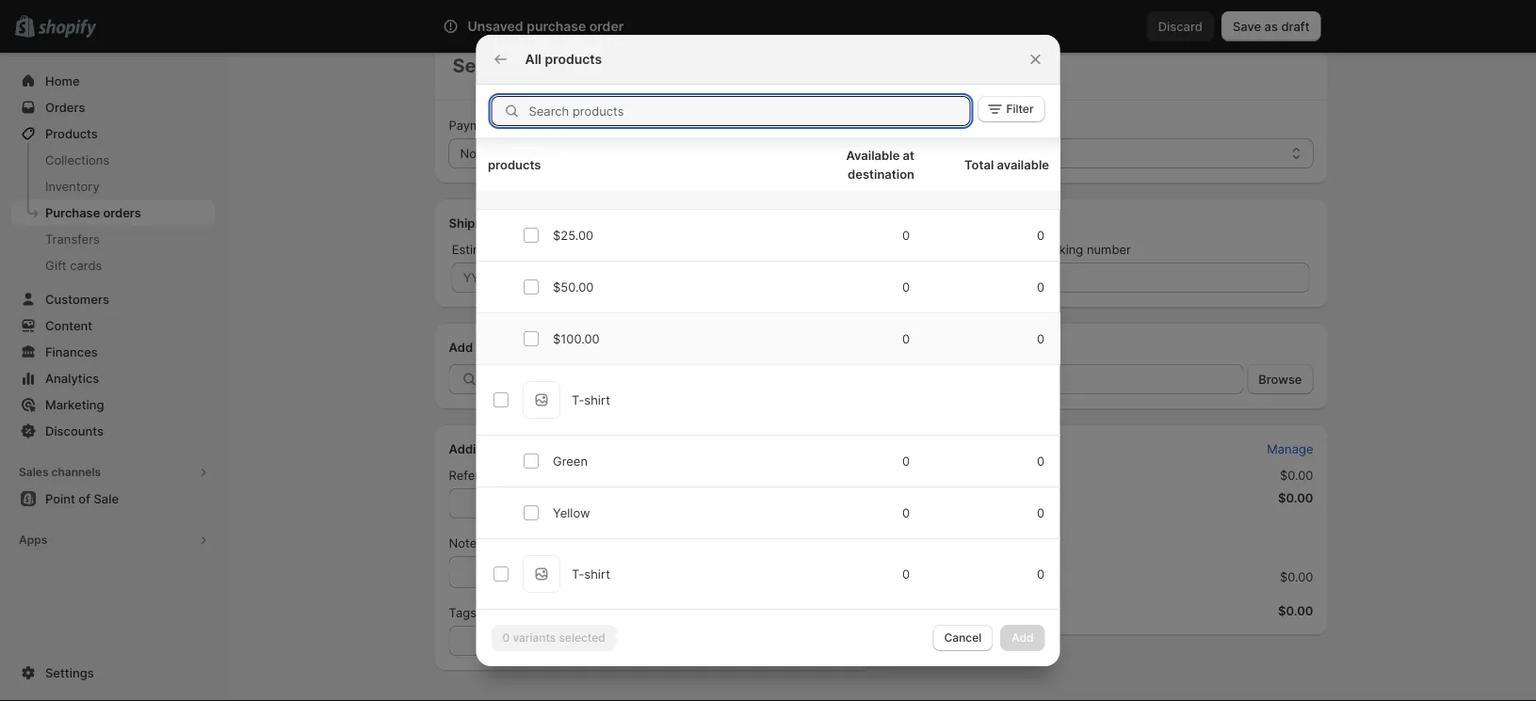 Task type: locate. For each thing, give the bounding box(es) containing it.
0 horizontal spatial total
[[904, 604, 933, 618]]

total inside all products dialog
[[964, 157, 993, 172]]

supplier currency
[[885, 118, 986, 132]]

inventory for inventory
[[45, 179, 100, 194]]

at
[[902, 148, 914, 162]]

0 vertical spatial products
[[545, 51, 602, 67]]

number right tracking
[[1087, 242, 1131, 257]]

details up arrival at left top
[[508, 216, 548, 230]]

cancel
[[944, 632, 982, 645]]

total down currency
[[964, 157, 993, 172]]

products down the "terms"
[[487, 157, 541, 172]]

products right add
[[476, 340, 529, 355]]

manage button
[[1256, 436, 1325, 462]]

0 vertical spatial details
[[508, 216, 548, 230]]

$0.00
[[1280, 468, 1313, 483], [1278, 491, 1313, 505], [1280, 570, 1313, 584], [1278, 604, 1313, 618]]

1 horizontal spatial supplier
[[885, 118, 932, 132]]

1 t-shirt from the top
[[571, 393, 610, 407]]

settings link
[[11, 660, 215, 687]]

supplier
[[495, 536, 541, 551]]

available at destination
[[846, 148, 914, 181]]

2 shirt from the top
[[584, 567, 610, 582]]

dollars
[[916, 146, 955, 161]]

0 vertical spatial total
[[964, 157, 993, 172]]

products
[[545, 51, 602, 67], [487, 157, 541, 172], [476, 340, 529, 355]]

1 horizontal spatial total
[[964, 157, 993, 172]]

discounts link
[[11, 418, 215, 445]]

gift cards
[[45, 258, 102, 273]]

supplier up us
[[885, 118, 932, 132]]

us
[[896, 146, 913, 161]]

order
[[589, 18, 624, 34]]

t- down yellow
[[571, 567, 584, 582]]

total for total available
[[964, 157, 993, 172]]

products down purchase
[[545, 51, 602, 67]]

1 vertical spatial t-shirt
[[571, 567, 610, 582]]

discard
[[1158, 19, 1203, 33]]

inventory
[[575, 176, 630, 191], [45, 179, 100, 194]]

purchase
[[45, 205, 100, 220]]

available
[[996, 157, 1049, 172]]

shirt down $100.00
[[584, 393, 610, 407]]

discounts
[[45, 424, 104, 438]]

(usd)
[[959, 146, 993, 161]]

0 vertical spatial number
[[1087, 242, 1131, 257]]

1 vertical spatial total
[[904, 604, 933, 618]]

0 horizontal spatial number
[[511, 468, 555, 483]]

tracking number
[[1034, 242, 1131, 257]]

inventory link
[[11, 173, 215, 200]]

filter button
[[978, 96, 1045, 122]]

t-shirt down $100.00
[[571, 393, 610, 407]]

channels
[[51, 466, 101, 479]]

0 vertical spatial supplier
[[453, 23, 502, 37]]

total down shipping
[[904, 604, 933, 618]]

shipment details
[[449, 216, 548, 230]]

total
[[964, 157, 993, 172], [904, 604, 933, 618]]

inventory up purchase
[[45, 179, 100, 194]]

number down additional details
[[511, 468, 555, 483]]

details
[[508, 216, 548, 230], [512, 442, 552, 456]]

discard link
[[1147, 11, 1214, 41]]

add
[[449, 340, 473, 355]]

$100.00
[[552, 332, 599, 346]]

0 vertical spatial shirt
[[584, 393, 610, 407]]

unsaved purchase order
[[468, 18, 624, 34]]

2 t- from the top
[[571, 567, 584, 582]]

0
[[902, 228, 909, 243], [1036, 228, 1044, 243], [902, 280, 909, 294], [1036, 280, 1044, 294], [902, 332, 909, 346], [1036, 332, 1044, 346], [902, 454, 909, 469], [1036, 454, 1044, 469], [902, 506, 909, 520], [1036, 506, 1044, 520], [904, 513, 911, 528], [902, 567, 909, 582], [1036, 567, 1044, 582]]

inventory inside all products dialog
[[575, 176, 630, 191]]

purchase orders link
[[11, 200, 215, 226]]

estimated arrival
[[452, 242, 548, 257]]

details left green
[[512, 442, 552, 456]]

t- down $100.00
[[571, 393, 584, 407]]

$10.00
[[552, 157, 592, 172]]

2 vertical spatial products
[[476, 340, 529, 355]]

1 horizontal spatial inventory
[[575, 176, 630, 191]]

t-shirt down yellow
[[571, 567, 610, 582]]

draft
[[1281, 19, 1310, 33]]

shirt
[[584, 393, 610, 407], [584, 567, 610, 582]]

number for reference number
[[511, 468, 555, 483]]

supplier
[[453, 23, 502, 37], [885, 118, 932, 132]]

1 horizontal spatial number
[[1087, 242, 1131, 257]]

not
[[634, 176, 653, 191]]

payment
[[449, 118, 499, 132]]

total for total
[[904, 604, 933, 618]]

transfers link
[[11, 226, 215, 252]]

inventory not tracked
[[575, 176, 701, 191]]

collections
[[45, 153, 109, 167]]

1 vertical spatial details
[[512, 442, 552, 456]]

t-shirt
[[571, 393, 610, 407], [571, 567, 610, 582]]

1 vertical spatial t-
[[571, 567, 584, 582]]

unsaved
[[468, 18, 523, 34]]

$25.00
[[552, 228, 593, 243]]

all products dialog
[[0, 0, 1536, 667]]

tracked
[[656, 176, 701, 191]]

shopify image
[[38, 19, 96, 38]]

gift cards link
[[11, 252, 215, 279]]

0 horizontal spatial inventory
[[45, 179, 100, 194]]

arrival
[[513, 242, 548, 257]]

supplier left search
[[453, 23, 502, 37]]

shirt down yellow
[[584, 567, 610, 582]]

0 horizontal spatial supplier
[[453, 23, 502, 37]]

1 vertical spatial shirt
[[584, 567, 610, 582]]

note
[[449, 536, 477, 551]]

0 vertical spatial t-shirt
[[571, 393, 610, 407]]

products for all products
[[545, 51, 602, 67]]

inventory down "$10.00"
[[575, 176, 630, 191]]

0 vertical spatial t-
[[571, 393, 584, 407]]

destination
[[847, 167, 914, 181]]

number
[[1087, 242, 1131, 257], [511, 468, 555, 483]]

sales channels
[[19, 466, 101, 479]]

1 vertical spatial number
[[511, 468, 555, 483]]

1 vertical spatial supplier
[[885, 118, 932, 132]]



Task type: vqa. For each thing, say whether or not it's contained in the screenshot.
Payment
yes



Task type: describe. For each thing, give the bounding box(es) containing it.
number for tracking number
[[1087, 242, 1131, 257]]

manage
[[1267, 442, 1313, 456]]

note to supplier
[[449, 536, 541, 551]]

0 inside $0.00 $0.00 0 items
[[904, 513, 911, 528]]

additional details
[[449, 442, 552, 456]]

sales
[[19, 466, 49, 479]]

to
[[480, 536, 492, 551]]

reference
[[449, 468, 508, 483]]

purchase
[[527, 18, 586, 34]]

reference number
[[449, 468, 555, 483]]

gift
[[45, 258, 67, 273]]

all products
[[525, 51, 602, 67]]

shipping
[[904, 570, 954, 584]]

additional
[[449, 442, 509, 456]]

total available
[[964, 157, 1049, 172]]

none
[[460, 146, 491, 161]]

supplier for supplier
[[453, 23, 502, 37]]

save as draft button
[[1221, 11, 1321, 41]]

products for add products
[[476, 340, 529, 355]]

tags
[[449, 606, 477, 620]]

collections link
[[11, 147, 215, 173]]

all
[[525, 51, 541, 67]]

cost
[[904, 442, 932, 456]]

tracking
[[1034, 242, 1083, 257]]

browse
[[1259, 372, 1302, 387]]

settings
[[45, 666, 94, 680]]

inventory for inventory not tracked
[[575, 176, 630, 191]]

estimated
[[452, 242, 510, 257]]

items
[[915, 513, 946, 528]]

terms
[[503, 118, 536, 132]]

filter
[[1006, 102, 1034, 116]]

search
[[526, 19, 566, 33]]

1 shirt from the top
[[584, 393, 610, 407]]

us dollars (usd)
[[896, 146, 993, 161]]

details for additional details
[[512, 442, 552, 456]]

green
[[552, 454, 587, 469]]

supplier for supplier currency
[[885, 118, 932, 132]]

orders
[[103, 205, 141, 220]]

details for shipment details
[[508, 216, 548, 230]]

save as draft
[[1233, 19, 1310, 33]]

save
[[1233, 19, 1261, 33]]

as
[[1265, 19, 1278, 33]]

$50.00
[[552, 280, 593, 294]]

purchase orders
[[45, 205, 141, 220]]

currency
[[936, 118, 986, 132]]

cost summary
[[904, 442, 990, 456]]

products link
[[11, 121, 215, 147]]

browse button
[[1247, 364, 1313, 395]]

1 t- from the top
[[571, 393, 584, 407]]

home link
[[11, 68, 215, 94]]

$0.00 $0.00 0 items
[[904, 468, 1313, 528]]

shipment
[[449, 216, 505, 230]]

home
[[45, 73, 80, 88]]

summary
[[935, 442, 990, 456]]

sales channels button
[[11, 460, 215, 486]]

apps button
[[11, 527, 215, 554]]

search button
[[495, 11, 1041, 41]]

payment terms (optional)
[[449, 118, 595, 132]]

products
[[45, 126, 98, 141]]

cancel button
[[933, 625, 993, 652]]

transfers
[[45, 232, 100, 246]]

add products
[[449, 340, 529, 355]]

2 t-shirt from the top
[[571, 567, 610, 582]]

1 vertical spatial products
[[487, 157, 541, 172]]

yellow
[[552, 506, 590, 520]]

Search products text field
[[529, 96, 971, 126]]

apps
[[19, 534, 47, 547]]

destination
[[901, 23, 969, 37]]

(optional)
[[539, 118, 595, 132]]

cards
[[70, 258, 102, 273]]

available
[[846, 148, 899, 162]]



